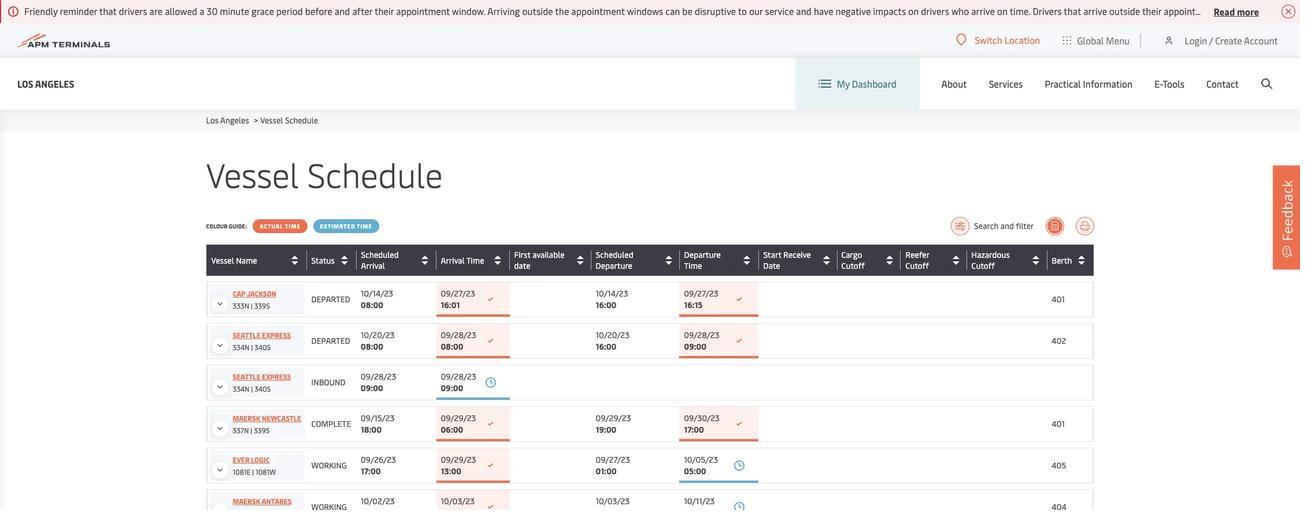 Task type: vqa. For each thing, say whether or not it's contained in the screenshot.
334N to the bottom
yes



Task type: describe. For each thing, give the bounding box(es) containing it.
0 horizontal spatial los angeles link
[[17, 77, 74, 91]]

after
[[352, 5, 373, 17]]

colour guide:
[[206, 223, 247, 231]]

e-tools button
[[1155, 58, 1184, 110]]

3 appointment from the left
[[1164, 5, 1217, 17]]

maersk antares
[[233, 498, 292, 507]]

2 appointment from the left
[[571, 5, 625, 17]]

2 10/03/23 from the left
[[596, 497, 630, 508]]

1 horizontal spatial los angeles link
[[206, 115, 249, 126]]

1081e
[[233, 468, 251, 477]]

to
[[738, 5, 747, 17]]

09/29/23 for 13:00
[[441, 455, 476, 466]]

turn
[[1283, 5, 1300, 17]]

drivers
[[1033, 5, 1062, 17]]

09/27/23 16:15
[[684, 288, 718, 311]]

global
[[1077, 34, 1104, 47]]

405
[[1052, 461, 1066, 472]]

a
[[200, 5, 204, 17]]

10/11/23
[[684, 497, 715, 508]]

more
[[1237, 5, 1259, 18]]

login
[[1185, 34, 1207, 47]]

dashboard
[[852, 77, 896, 90]]

09/29/23 19:00
[[596, 413, 631, 436]]

feedback button
[[1273, 166, 1300, 270]]

jackson
[[247, 290, 276, 299]]

1 horizontal spatial and
[[796, 5, 812, 17]]

e-
[[1155, 77, 1163, 90]]

1081w
[[256, 468, 276, 477]]

seattle for departed
[[233, 331, 260, 340]]

before
[[305, 5, 332, 17]]

09/15/23
[[361, 413, 395, 424]]

switch location
[[975, 34, 1040, 46]]

friendly reminder that drivers are allowed a 30 minute grace period before and after their appointment window. arriving outside the appointment windows can be disruptive to our service and have negative impacts on drivers who arrive on time. drivers that arrive outside their appointment window will be turn
[[24, 5, 1300, 17]]

19:00
[[596, 425, 616, 436]]

inbound
[[311, 377, 345, 388]]

09/29/23 06:00
[[441, 413, 476, 436]]

contact
[[1206, 77, 1239, 90]]

16:15
[[684, 300, 703, 311]]

334n for inbound
[[233, 385, 249, 394]]

minute
[[220, 5, 249, 17]]

10/20/23 08:00
[[361, 330, 395, 353]]

my
[[837, 77, 850, 90]]

search and filter
[[974, 221, 1034, 232]]

>
[[254, 115, 258, 126]]

windows
[[627, 5, 663, 17]]

e-tools
[[1155, 77, 1184, 90]]

1 that from the left
[[99, 5, 117, 17]]

maersk for maersk antares
[[233, 498, 260, 507]]

16:00 for 10/20/23 16:00
[[596, 342, 616, 353]]

| for 10/14/23 08:00
[[251, 302, 253, 311]]

period
[[276, 5, 303, 17]]

10/14/23 for 08:00
[[361, 288, 393, 299]]

actual time
[[260, 223, 300, 231]]

09/26/23
[[361, 455, 396, 466]]

maersk newcastle 337n | 339s
[[233, 414, 301, 436]]

09/26/23 17:00
[[361, 455, 396, 477]]

global menu button
[[1052, 23, 1141, 58]]

333n
[[233, 302, 249, 311]]

arriving
[[487, 5, 520, 17]]

have
[[814, 5, 833, 17]]

ever
[[233, 456, 249, 465]]

switch
[[975, 34, 1002, 46]]

guide:
[[229, 223, 247, 231]]

close alert image
[[1282, 5, 1295, 18]]

0 vertical spatial schedule
[[285, 115, 318, 126]]

334n for departed
[[233, 343, 249, 353]]

contact button
[[1206, 58, 1239, 110]]

read more button
[[1214, 4, 1259, 18]]

10/20/23 for 08:00
[[361, 330, 395, 341]]

estimated
[[320, 223, 355, 231]]

read
[[1214, 5, 1235, 18]]

location
[[1004, 34, 1040, 46]]

0 horizontal spatial 09:00
[[361, 383, 383, 394]]

los angeles > vessel schedule
[[206, 115, 318, 126]]

maersk antares button
[[212, 497, 292, 511]]

1 outside from the left
[[522, 5, 553, 17]]

10/14/23 08:00
[[361, 288, 393, 311]]

los angeles
[[17, 77, 74, 90]]

about button
[[942, 58, 967, 110]]

friendly
[[24, 5, 58, 17]]

the
[[555, 5, 569, 17]]

express for inbound
[[262, 373, 291, 382]]

practical information button
[[1045, 58, 1133, 110]]

services button
[[989, 58, 1023, 110]]

09/15/23 18:00
[[361, 413, 395, 436]]

2 arrive from the left
[[1083, 5, 1107, 17]]

search and filter button
[[951, 217, 1034, 236]]

practical information
[[1045, 77, 1133, 90]]

search
[[974, 221, 998, 232]]

filter
[[1016, 221, 1034, 232]]

colour
[[206, 223, 228, 231]]

1 drivers from the left
[[119, 5, 147, 17]]

09/27/23 for 16:15
[[684, 288, 718, 299]]

2 be from the left
[[1270, 5, 1281, 17]]

30
[[207, 5, 218, 17]]

10/05/23 05:00
[[684, 455, 718, 477]]

10/20/23 16:00
[[596, 330, 630, 353]]

09/28/23 down 16:01
[[441, 330, 476, 341]]

/
[[1209, 34, 1213, 47]]

departed for 10/20/23
[[311, 336, 350, 347]]

| for 09/28/23 09:00
[[251, 385, 253, 394]]

window.
[[452, 5, 485, 17]]

09/27/23 01:00
[[596, 455, 630, 477]]



Task type: locate. For each thing, give the bounding box(es) containing it.
10/03/23 down 13:00
[[441, 497, 475, 508]]

cap jackson 333n | 339s
[[233, 290, 276, 311]]

10/20/23 down 10/14/23 16:00 at bottom
[[596, 330, 630, 341]]

1 horizontal spatial los
[[206, 115, 219, 126]]

berth
[[1052, 255, 1072, 266], [1052, 255, 1072, 266]]

09:00
[[684, 342, 706, 353], [361, 383, 383, 394], [441, 383, 463, 394]]

10/05/23
[[684, 455, 718, 466]]

09/28/23 08:00
[[441, 330, 476, 353]]

17:00 for 09/30/23 17:00
[[684, 425, 704, 436]]

are
[[149, 5, 163, 17]]

seattle express 334n | 340s for departed
[[233, 331, 291, 353]]

09/29/23 up 13:00
[[441, 455, 476, 466]]

and inside search and filter button
[[1000, 221, 1014, 232]]

08:00 inside 09/28/23 08:00
[[441, 342, 463, 353]]

2 401 from the top
[[1052, 419, 1065, 430]]

16:00 inside 10/14/23 16:00
[[596, 300, 616, 311]]

scheduled departure
[[596, 250, 633, 272], [596, 250, 633, 272]]

0 vertical spatial 339s
[[254, 302, 270, 311]]

time for actual time
[[285, 223, 300, 231]]

seattle up maersk newcastle 337n | 339s
[[233, 373, 260, 382]]

| up maersk newcastle 337n | 339s
[[251, 385, 253, 394]]

grace
[[251, 5, 274, 17]]

13:00
[[441, 466, 461, 477]]

| right the 1081e on the bottom of the page
[[252, 468, 254, 477]]

| down cap jackson 333n | 339s
[[251, 343, 253, 353]]

401 up 402
[[1052, 294, 1065, 305]]

1 horizontal spatial 09/27/23
[[596, 455, 630, 466]]

1 401 from the top
[[1052, 294, 1065, 305]]

2 334n from the top
[[233, 385, 249, 394]]

09/28/23
[[441, 330, 476, 341], [684, 330, 719, 341], [361, 372, 396, 383], [441, 372, 476, 383]]

outside left the
[[522, 5, 553, 17]]

| inside maersk newcastle 337n | 339s
[[250, 427, 252, 436]]

1 horizontal spatial 10/03/23
[[596, 497, 630, 508]]

seattle express 334n | 340s down 333n
[[233, 331, 291, 353]]

16:00 inside 10/20/23 16:00
[[596, 342, 616, 353]]

2 16:00 from the top
[[596, 342, 616, 353]]

0 horizontal spatial that
[[99, 5, 117, 17]]

09/30/23
[[684, 413, 720, 424]]

1 horizontal spatial 10/20/23
[[596, 330, 630, 341]]

ever logic 1081e | 1081w
[[233, 456, 276, 477]]

time.
[[1010, 5, 1030, 17]]

1 horizontal spatial time
[[357, 223, 372, 231]]

newcastle
[[262, 414, 301, 424]]

| right 333n
[[251, 302, 253, 311]]

10/20/23 down 10/14/23 08:00 at the left bottom
[[361, 330, 395, 341]]

09/28/23 09:00 down 16:15
[[684, 330, 719, 353]]

drivers left are
[[119, 5, 147, 17]]

maersk
[[233, 414, 260, 424], [233, 498, 260, 507]]

1 vertical spatial angeles
[[220, 115, 249, 126]]

0 horizontal spatial drivers
[[119, 5, 147, 17]]

10/14/23 up 10/20/23 08:00
[[361, 288, 393, 299]]

1 10/14/23 from the left
[[361, 288, 393, 299]]

scheduled departure button
[[596, 250, 677, 272], [596, 250, 677, 272]]

logic
[[251, 456, 270, 465]]

09/27/23 up 16:15
[[684, 288, 718, 299]]

09/27/23 up 16:01
[[441, 288, 475, 299]]

negative
[[836, 5, 871, 17]]

and left have
[[796, 5, 812, 17]]

2 horizontal spatial 09/27/23
[[684, 288, 718, 299]]

1 horizontal spatial 17:00
[[684, 425, 704, 436]]

antares
[[262, 498, 292, 507]]

10/20/23 for 16:00
[[596, 330, 630, 341]]

time for estimated time
[[357, 223, 372, 231]]

1 seattle from the top
[[233, 331, 260, 340]]

1 vertical spatial 334n
[[233, 385, 249, 394]]

angeles for los angeles > vessel schedule
[[220, 115, 249, 126]]

0 vertical spatial 16:00
[[596, 300, 616, 311]]

maersk inside maersk newcastle 337n | 339s
[[233, 414, 260, 424]]

1 vertical spatial 17:00
[[361, 466, 381, 477]]

06:00
[[441, 425, 463, 436]]

08:00 down 16:01
[[441, 342, 463, 353]]

1 vertical spatial seattle
[[233, 373, 260, 382]]

be right can
[[682, 5, 692, 17]]

334n up 337n
[[233, 385, 249, 394]]

menu
[[1106, 34, 1130, 47]]

09/28/23 down 10/20/23 08:00
[[361, 372, 396, 383]]

arrival time
[[441, 255, 484, 266], [441, 255, 484, 266]]

express down cap jackson 333n | 339s
[[262, 331, 291, 340]]

arrive
[[971, 5, 995, 17], [1083, 5, 1107, 17]]

10/03/23 down 01:00
[[596, 497, 630, 508]]

2 drivers from the left
[[921, 5, 949, 17]]

first
[[514, 250, 530, 261], [514, 250, 531, 261]]

09/29/23 up 19:00
[[596, 413, 631, 424]]

09/27/23 16:01
[[441, 288, 475, 311]]

0 vertical spatial seattle express 334n | 340s
[[233, 331, 291, 353]]

| for 10/20/23 08:00
[[251, 343, 253, 353]]

334n down 333n
[[233, 343, 249, 353]]

16:00 for 10/14/23 16:00
[[596, 300, 616, 311]]

09/28/23 09:00 down 09/28/23 08:00
[[441, 372, 476, 394]]

account
[[1244, 34, 1278, 47]]

09/29/23 13:00
[[441, 455, 476, 477]]

my dashboard
[[837, 77, 896, 90]]

0 vertical spatial 401
[[1052, 294, 1065, 305]]

hazardous
[[971, 250, 1010, 261], [971, 250, 1010, 261]]

express for departed
[[262, 331, 291, 340]]

401 for 09/30/23
[[1052, 419, 1065, 430]]

1 vertical spatial maersk
[[233, 498, 260, 507]]

0 horizontal spatial angeles
[[35, 77, 74, 90]]

that
[[99, 5, 117, 17], [1064, 5, 1081, 17]]

drivers left who
[[921, 5, 949, 17]]

0 horizontal spatial arrive
[[971, 5, 995, 17]]

appointment
[[396, 5, 450, 17], [571, 5, 625, 17], [1164, 5, 1217, 17]]

seattle down 333n
[[233, 331, 260, 340]]

seattle express 334n | 340s for inbound
[[233, 373, 291, 394]]

1 16:00 from the top
[[596, 300, 616, 311]]

09/29/23 for 06:00
[[441, 413, 476, 424]]

0 horizontal spatial appointment
[[396, 5, 450, 17]]

on right impacts
[[908, 5, 919, 17]]

08:00 up 10/20/23 08:00
[[361, 300, 383, 311]]

my dashboard button
[[818, 58, 896, 110]]

start receive date
[[763, 250, 811, 272], [763, 250, 811, 272]]

10/14/23 16:00
[[596, 288, 628, 311]]

339s right 337n
[[254, 427, 270, 436]]

17:00 for 09/26/23 17:00
[[361, 466, 381, 477]]

schedule
[[285, 115, 318, 126], [307, 151, 443, 197]]

departed for 10/14/23
[[311, 294, 350, 305]]

1 horizontal spatial drivers
[[921, 5, 949, 17]]

0 vertical spatial los
[[17, 77, 33, 90]]

| for 09/15/23 18:00
[[250, 427, 252, 436]]

working
[[311, 461, 347, 472]]

09/30/23 17:00
[[684, 413, 720, 436]]

340s for departed
[[254, 343, 271, 353]]

0 horizontal spatial time
[[285, 223, 300, 231]]

1 10/03/23 from the left
[[441, 497, 475, 508]]

340s down cap jackson 333n | 339s
[[254, 343, 271, 353]]

0 vertical spatial 17:00
[[684, 425, 704, 436]]

1 horizontal spatial 09/28/23 09:00
[[441, 372, 476, 394]]

08:00 down 10/14/23 08:00 at the left bottom
[[361, 342, 383, 353]]

1 maersk from the top
[[233, 414, 260, 424]]

vessel schedule
[[206, 151, 443, 197]]

340s up newcastle
[[254, 385, 271, 394]]

1 vertical spatial 401
[[1052, 419, 1065, 430]]

0 horizontal spatial outside
[[522, 5, 553, 17]]

and left filter
[[1000, 221, 1014, 232]]

0 horizontal spatial 10/20/23
[[361, 330, 395, 341]]

2 340s from the top
[[254, 385, 271, 394]]

and left after
[[335, 5, 350, 17]]

time right actual
[[285, 223, 300, 231]]

2 horizontal spatial 09:00
[[684, 342, 706, 353]]

1 334n from the top
[[233, 343, 249, 353]]

09/29/23 up 06:00
[[441, 413, 476, 424]]

2 maersk from the top
[[233, 498, 260, 507]]

0 horizontal spatial 09/28/23 09:00
[[361, 372, 396, 394]]

arrival
[[441, 255, 465, 266], [441, 255, 465, 266], [361, 261, 385, 272], [361, 261, 385, 272]]

disruptive
[[695, 5, 736, 17]]

departure
[[684, 250, 721, 261], [684, 250, 721, 261], [596, 261, 632, 272], [596, 261, 632, 272]]

339s inside maersk newcastle 337n | 339s
[[254, 427, 270, 436]]

0 horizontal spatial on
[[908, 5, 919, 17]]

|
[[251, 302, 253, 311], [251, 343, 253, 353], [251, 385, 253, 394], [250, 427, 252, 436], [252, 468, 254, 477]]

2 seattle from the top
[[233, 373, 260, 382]]

0 horizontal spatial 17:00
[[361, 466, 381, 477]]

17:00 inside 09/30/23 17:00
[[684, 425, 704, 436]]

1 time from the left
[[285, 223, 300, 231]]

0 vertical spatial los angeles link
[[17, 77, 74, 91]]

2 horizontal spatial and
[[1000, 221, 1014, 232]]

switch location button
[[956, 34, 1040, 46]]

18:00
[[361, 425, 382, 436]]

09/27/23 for 01:00
[[596, 455, 630, 466]]

appointment left window.
[[396, 5, 450, 17]]

1 horizontal spatial 10/14/23
[[596, 288, 628, 299]]

1 arrive from the left
[[971, 5, 995, 17]]

1 appointment from the left
[[396, 5, 450, 17]]

1 horizontal spatial that
[[1064, 5, 1081, 17]]

09:00 up 09/15/23
[[361, 383, 383, 394]]

09:00 down 16:15
[[684, 342, 706, 353]]

2 on from the left
[[997, 5, 1008, 17]]

can
[[665, 5, 680, 17]]

will
[[1254, 5, 1268, 17]]

scheduled arrival
[[361, 250, 398, 272], [361, 250, 399, 272]]

| right 337n
[[250, 427, 252, 436]]

departed
[[311, 294, 350, 305], [311, 336, 350, 347]]

window
[[1220, 5, 1252, 17]]

1 be from the left
[[682, 5, 692, 17]]

401
[[1052, 294, 1065, 305], [1052, 419, 1065, 430]]

that right reminder
[[99, 5, 117, 17]]

09:00 up 09/29/23 06:00
[[441, 383, 463, 394]]

1 departed from the top
[[311, 294, 350, 305]]

08:00 for 10/20/23 08:00
[[361, 342, 383, 353]]

departed left 10/14/23 08:00 at the left bottom
[[311, 294, 350, 305]]

09/27/23 for 16:01
[[441, 288, 475, 299]]

0 vertical spatial departed
[[311, 294, 350, 305]]

0 horizontal spatial 10/03/23
[[441, 497, 475, 508]]

maersk inside button
[[233, 498, 260, 507]]

seattle express 334n | 340s up newcastle
[[233, 373, 291, 394]]

2 departed from the top
[[311, 336, 350, 347]]

1 vertical spatial los
[[206, 115, 219, 126]]

seattle for inbound
[[233, 373, 260, 382]]

feedback
[[1277, 180, 1297, 242]]

401 for 09/27/23
[[1052, 294, 1065, 305]]

1 horizontal spatial 09:00
[[441, 383, 463, 394]]

1 vertical spatial 16:00
[[596, 342, 616, 353]]

0 horizontal spatial 10/14/23
[[361, 288, 393, 299]]

339s down jackson
[[254, 302, 270, 311]]

los for los angeles
[[17, 77, 33, 90]]

los for los angeles > vessel schedule
[[206, 115, 219, 126]]

340s for inbound
[[254, 385, 271, 394]]

2 time from the left
[[357, 223, 372, 231]]

0 vertical spatial 334n
[[233, 343, 249, 353]]

1 339s from the top
[[254, 302, 270, 311]]

340s
[[254, 343, 271, 353], [254, 385, 271, 394]]

0 horizontal spatial their
[[375, 5, 394, 17]]

1 vertical spatial 339s
[[254, 427, 270, 436]]

1 vertical spatial departed
[[311, 336, 350, 347]]

be left the close alert icon
[[1270, 5, 1281, 17]]

cutoff
[[841, 261, 865, 272], [842, 261, 865, 272], [905, 261, 929, 272], [906, 261, 929, 272], [971, 261, 994, 272], [971, 261, 995, 272]]

1 horizontal spatial arrive
[[1083, 5, 1107, 17]]

1 horizontal spatial be
[[1270, 5, 1281, 17]]

2 their from the left
[[1142, 5, 1162, 17]]

0 vertical spatial 340s
[[254, 343, 271, 353]]

16:00 down 10/14/23 16:00 at bottom
[[596, 342, 616, 353]]

0 vertical spatial express
[[262, 331, 291, 340]]

1 horizontal spatial appointment
[[571, 5, 625, 17]]

0 vertical spatial angeles
[[35, 77, 74, 90]]

arrive up global menu button
[[1083, 5, 1107, 17]]

1 horizontal spatial their
[[1142, 5, 1162, 17]]

0 horizontal spatial 09/27/23
[[441, 288, 475, 299]]

| inside cap jackson 333n | 339s
[[251, 302, 253, 311]]

0 horizontal spatial and
[[335, 5, 350, 17]]

0 vertical spatial seattle
[[233, 331, 260, 340]]

1 340s from the top
[[254, 343, 271, 353]]

2 10/14/23 from the left
[[596, 288, 628, 299]]

1 10/20/23 from the left
[[361, 330, 395, 341]]

complete
[[311, 419, 351, 430]]

2 outside from the left
[[1109, 5, 1140, 17]]

2 10/20/23 from the left
[[596, 330, 630, 341]]

09/28/23 down 09/28/23 08:00
[[441, 372, 476, 383]]

401 up "405" on the right
[[1052, 419, 1065, 430]]

08:00 inside 10/14/23 08:00
[[361, 300, 383, 311]]

1 vertical spatial seattle express 334n | 340s
[[233, 373, 291, 394]]

17:00 inside 09/26/23 17:00
[[361, 466, 381, 477]]

08:00 inside 10/20/23 08:00
[[361, 342, 383, 353]]

outside up menu
[[1109, 5, 1140, 17]]

status
[[311, 255, 335, 266], [311, 255, 335, 266]]

10/14/23 up 10/20/23 16:00
[[596, 288, 628, 299]]

1 their from the left
[[375, 5, 394, 17]]

05:00
[[684, 466, 706, 477]]

information
[[1083, 77, 1133, 90]]

| for 09/26/23 17:00
[[252, 468, 254, 477]]

2 seattle express 334n | 340s from the top
[[233, 373, 291, 394]]

1 vertical spatial 340s
[[254, 385, 271, 394]]

estimated time
[[320, 223, 372, 231]]

09/28/23 09:00 up 09/15/23
[[361, 372, 396, 394]]

1 vertical spatial express
[[262, 373, 291, 382]]

17:00 down 09/26/23
[[361, 466, 381, 477]]

09/27/23 up 01:00
[[596, 455, 630, 466]]

time right estimated
[[357, 223, 372, 231]]

2 horizontal spatial 09/28/23 09:00
[[684, 330, 719, 353]]

339s for departed
[[254, 302, 270, 311]]

1 on from the left
[[908, 5, 919, 17]]

cargo
[[841, 250, 862, 261], [842, 250, 862, 261]]

seattle
[[233, 331, 260, 340], [233, 373, 260, 382]]

01:00
[[596, 466, 617, 477]]

09/29/23 for 19:00
[[596, 413, 631, 424]]

reminder
[[60, 5, 97, 17]]

on left time.
[[997, 5, 1008, 17]]

that right the drivers
[[1064, 5, 1081, 17]]

login / create account
[[1185, 34, 1278, 47]]

1 horizontal spatial outside
[[1109, 5, 1140, 17]]

maersk up 337n
[[233, 414, 260, 424]]

and
[[335, 5, 350, 17], [796, 5, 812, 17], [1000, 221, 1014, 232]]

2 339s from the top
[[254, 427, 270, 436]]

339s for complete
[[254, 427, 270, 436]]

08:00 for 09/28/23 08:00
[[441, 342, 463, 353]]

global menu
[[1077, 34, 1130, 47]]

1 seattle express 334n | 340s from the top
[[233, 331, 291, 353]]

angeles for los angeles
[[35, 77, 74, 90]]

16:00 up 10/20/23 16:00
[[596, 300, 616, 311]]

0 horizontal spatial be
[[682, 5, 692, 17]]

1 horizontal spatial angeles
[[220, 115, 249, 126]]

maersk for maersk newcastle 337n | 339s
[[233, 414, 260, 424]]

1 horizontal spatial on
[[997, 5, 1008, 17]]

who
[[951, 5, 969, 17]]

date
[[514, 261, 530, 272], [514, 261, 531, 272]]

on
[[908, 5, 919, 17], [997, 5, 1008, 17]]

2 horizontal spatial appointment
[[1164, 5, 1217, 17]]

09/27/23
[[441, 288, 475, 299], [684, 288, 718, 299], [596, 455, 630, 466]]

0 vertical spatial maersk
[[233, 414, 260, 424]]

10/14/23 for 16:00
[[596, 288, 628, 299]]

maersk down the 1081e on the bottom of the page
[[233, 498, 260, 507]]

1 vertical spatial los angeles link
[[206, 115, 249, 126]]

2 that from the left
[[1064, 5, 1081, 17]]

339s inside cap jackson 333n | 339s
[[254, 302, 270, 311]]

2 express from the top
[[262, 373, 291, 382]]

0 horizontal spatial los
[[17, 77, 33, 90]]

arrive right who
[[971, 5, 995, 17]]

appointment right the
[[571, 5, 625, 17]]

08:00 for 10/14/23 08:00
[[361, 300, 383, 311]]

express up newcastle
[[262, 373, 291, 382]]

los
[[17, 77, 33, 90], [206, 115, 219, 126]]

17:00 down 09/30/23
[[684, 425, 704, 436]]

1 express from the top
[[262, 331, 291, 340]]

departed up inbound
[[311, 336, 350, 347]]

09/28/23 down 16:15
[[684, 330, 719, 341]]

| inside ever logic 1081e | 1081w
[[252, 468, 254, 477]]

1 vertical spatial schedule
[[307, 151, 443, 197]]

status button
[[311, 251, 353, 270], [311, 251, 353, 270]]

appointment up login
[[1164, 5, 1217, 17]]

339s
[[254, 302, 270, 311], [254, 427, 270, 436]]



